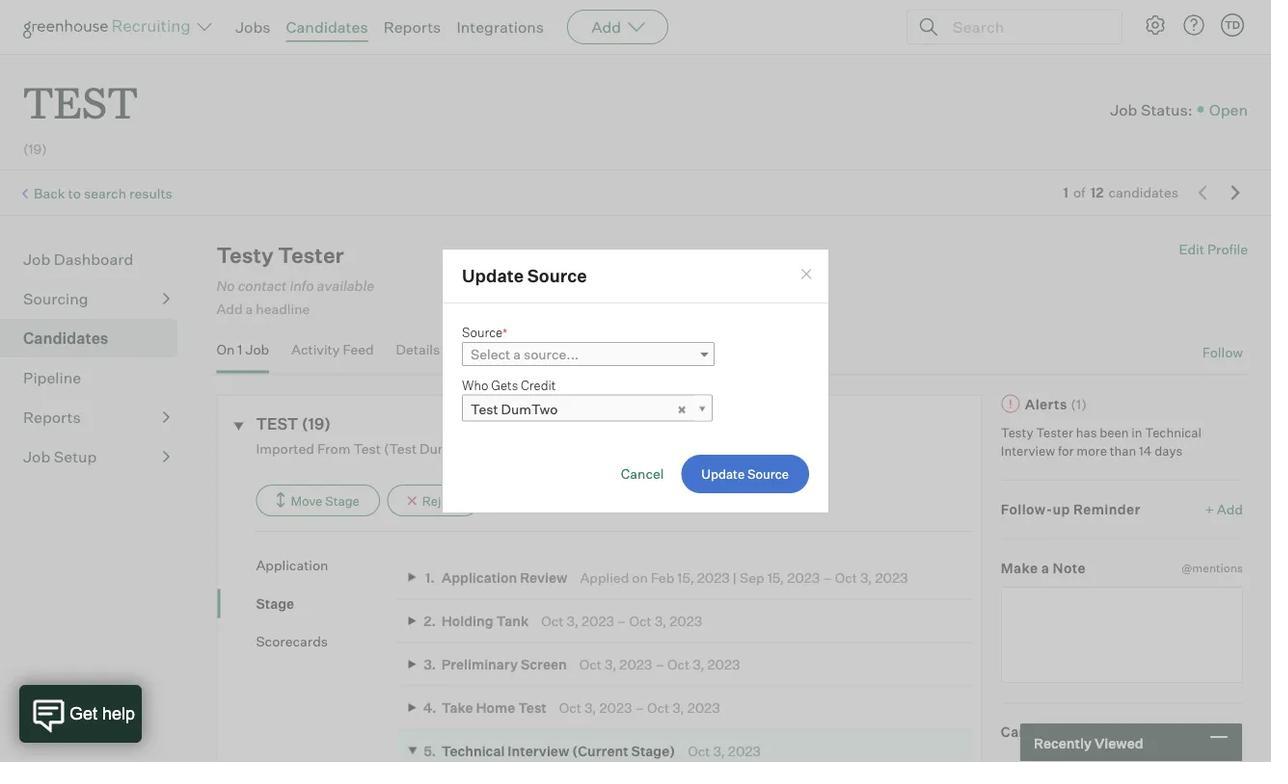 Task type: locate. For each thing, give the bounding box(es) containing it.
(19) up 'from' on the bottom of page
[[302, 415, 331, 434]]

testy inside testy tester no contact info available add a headline
[[216, 242, 274, 269]]

0 horizontal spatial testy
[[216, 242, 274, 269]]

None submit
[[681, 455, 809, 494]]

1 vertical spatial edit
[[1213, 724, 1239, 741]]

test inside update source dialog
[[471, 401, 498, 417]]

tester inside testy tester no contact info available add a headline
[[278, 242, 344, 269]]

15, right feb
[[677, 569, 694, 586]]

candidate tags
[[1001, 724, 1109, 741]]

test down greenhouse recruiting image
[[23, 73, 138, 130]]

|
[[733, 569, 737, 586]]

source up linkedin
[[462, 324, 503, 340]]

pipeline
[[23, 369, 81, 388]]

+ right viewed
[[1201, 724, 1210, 741]]

sep
[[740, 569, 765, 586]]

oct right sep
[[835, 569, 857, 586]]

technical right '5.'
[[441, 743, 505, 760]]

0 vertical spatial 1
[[1063, 184, 1069, 201]]

stage inside button
[[325, 493, 360, 509]]

source...
[[524, 346, 579, 363]]

0 vertical spatial test
[[471, 401, 498, 417]]

1 horizontal spatial technical
[[1145, 425, 1202, 440]]

imported from test (test dumtwo)
[[256, 440, 485, 457]]

1 vertical spatial test
[[353, 440, 381, 457]]

interview down '4. take home test oct 3, 2023 – oct 3, 2023'
[[508, 743, 569, 760]]

test dumtwo link
[[462, 395, 713, 423]]

imported
[[256, 440, 314, 457]]

job left 'status:'
[[1110, 100, 1138, 119]]

application up holding
[[441, 569, 517, 586]]

0 horizontal spatial 1
[[238, 341, 242, 358]]

job left setup
[[23, 448, 50, 467]]

0 vertical spatial interview
[[1001, 444, 1055, 459]]

dumtwo)
[[420, 440, 482, 457]]

on
[[632, 569, 648, 586]]

reports down pipeline
[[23, 408, 81, 427]]

1 vertical spatial testy
[[1001, 425, 1033, 440]]

source right update on the left top
[[527, 265, 587, 287]]

testy tester has been in technical interview for more than 14 days
[[1001, 425, 1202, 459]]

(test
[[384, 440, 417, 457]]

0 vertical spatial test
[[23, 73, 138, 130]]

1 horizontal spatial add
[[591, 17, 621, 37]]

0 horizontal spatial test
[[23, 73, 138, 130]]

0 vertical spatial source
[[527, 265, 587, 287]]

1 vertical spatial +
[[1201, 724, 1210, 741]]

14
[[1139, 444, 1152, 459]]

1 horizontal spatial tester
[[1036, 425, 1074, 440]]

0 horizontal spatial (19)
[[23, 141, 47, 158]]

1 15, from the left
[[677, 569, 694, 586]]

td button
[[1221, 14, 1244, 37]]

@mentions
[[1182, 561, 1243, 575]]

testy inside testy tester has been in technical interview for more than 14 days
[[1001, 425, 1033, 440]]

0 horizontal spatial a
[[246, 301, 253, 318]]

move
[[291, 493, 322, 509]]

testy down the alerts
[[1001, 425, 1033, 440]]

been
[[1100, 425, 1129, 440]]

+ for + add
[[1205, 501, 1214, 518]]

0 vertical spatial testy
[[216, 242, 274, 269]]

tester up for
[[1036, 425, 1074, 440]]

1 of 12 candidates
[[1063, 184, 1179, 201]]

– down feb
[[655, 656, 664, 673]]

configure image
[[1144, 14, 1167, 37]]

follow link
[[1202, 343, 1243, 362]]

1 vertical spatial source
[[462, 324, 503, 340]]

0 vertical spatial add
[[591, 17, 621, 37]]

test up imported
[[256, 415, 298, 434]]

5. technical interview (current stage)
[[424, 743, 675, 760]]

0 vertical spatial technical
[[1145, 425, 1202, 440]]

+ up '@mentions'
[[1205, 501, 1214, 518]]

0 horizontal spatial source
[[462, 324, 503, 340]]

of
[[1074, 184, 1086, 201]]

testy up contact
[[216, 242, 274, 269]]

1 horizontal spatial source
[[527, 265, 587, 287]]

candidates link up "pipeline" link
[[23, 327, 170, 350]]

reports link left integrations
[[384, 17, 441, 37]]

1 horizontal spatial edit
[[1213, 724, 1239, 741]]

1 vertical spatial 1
[[238, 341, 242, 358]]

0 horizontal spatial stage
[[256, 595, 294, 612]]

0 horizontal spatial tester
[[278, 242, 344, 269]]

has
[[1076, 425, 1097, 440]]

linkedin link
[[462, 341, 517, 370]]

1 vertical spatial interview
[[508, 743, 569, 760]]

oct down on
[[629, 613, 652, 630]]

job inside 'link'
[[23, 250, 50, 269]]

take
[[441, 700, 473, 717]]

1 left the of
[[1063, 184, 1069, 201]]

to
[[68, 185, 81, 202]]

search
[[84, 185, 126, 202]]

none submit inside update source dialog
[[681, 455, 809, 494]]

activity feed link
[[291, 341, 374, 370]]

tester inside testy tester has been in technical interview for more than 14 days
[[1036, 425, 1074, 440]]

a
[[246, 301, 253, 318], [513, 346, 521, 363], [1042, 560, 1050, 577]]

0 horizontal spatial add
[[216, 301, 243, 318]]

job dashboard link
[[23, 248, 170, 271]]

a for make a note
[[1042, 560, 1050, 577]]

details
[[396, 341, 440, 358]]

test down who
[[471, 401, 498, 417]]

None text field
[[1001, 587, 1243, 684]]

test for test
[[23, 73, 138, 130]]

up
[[1053, 501, 1070, 518]]

test (19)
[[256, 415, 331, 434]]

greenhouse recruiting image
[[23, 15, 197, 39]]

test left (test
[[353, 440, 381, 457]]

stage
[[325, 493, 360, 509], [256, 595, 294, 612]]

2 horizontal spatial add
[[1217, 501, 1243, 518]]

2.
[[424, 613, 436, 630]]

(19)
[[23, 141, 47, 158], [302, 415, 331, 434]]

0 vertical spatial +
[[1205, 501, 1214, 518]]

a inside dialog
[[513, 346, 521, 363]]

status:
[[1141, 100, 1193, 119]]

0 vertical spatial tester
[[278, 242, 344, 269]]

a for select a source...
[[513, 346, 521, 363]]

2 horizontal spatial a
[[1042, 560, 1050, 577]]

1 vertical spatial test
[[256, 415, 298, 434]]

job for job status:
[[1110, 100, 1138, 119]]

1 horizontal spatial application
[[441, 569, 517, 586]]

tester up info
[[278, 242, 344, 269]]

– right sep
[[823, 569, 832, 586]]

update
[[462, 265, 524, 287]]

home
[[476, 700, 515, 717]]

1 horizontal spatial a
[[513, 346, 521, 363]]

reject
[[422, 493, 459, 509]]

1 horizontal spatial candidates link
[[286, 17, 368, 37]]

2023
[[697, 569, 730, 586], [787, 569, 820, 586], [875, 569, 908, 586], [582, 613, 614, 630], [670, 613, 702, 630], [620, 656, 652, 673], [708, 656, 740, 673], [599, 700, 632, 717], [687, 700, 720, 717], [728, 743, 761, 760]]

application up the stage link
[[256, 557, 328, 574]]

1 horizontal spatial reports link
[[384, 17, 441, 37]]

headline
[[256, 301, 310, 318]]

1 horizontal spatial stage
[[325, 493, 360, 509]]

15, right sep
[[767, 569, 784, 586]]

0 vertical spatial reports
[[384, 17, 441, 37]]

job for job dashboard
[[23, 250, 50, 269]]

+ add link
[[1205, 500, 1243, 519]]

oct right stage)
[[688, 743, 710, 760]]

0 horizontal spatial test
[[353, 440, 381, 457]]

2 vertical spatial a
[[1042, 560, 1050, 577]]

candidates link
[[286, 17, 368, 37], [23, 327, 170, 350]]

td button
[[1217, 10, 1248, 41]]

1 vertical spatial add
[[216, 301, 243, 318]]

on 1 job link
[[216, 341, 269, 370]]

available
[[317, 277, 374, 294]]

1 horizontal spatial 15,
[[767, 569, 784, 586]]

1 right "on"
[[238, 341, 242, 358]]

1 horizontal spatial test
[[471, 401, 498, 417]]

0 horizontal spatial 15,
[[677, 569, 694, 586]]

reports left integrations
[[384, 17, 441, 37]]

1 vertical spatial tester
[[1036, 425, 1074, 440]]

stage right move
[[325, 493, 360, 509]]

0 horizontal spatial edit
[[1179, 241, 1205, 258]]

1 horizontal spatial test
[[256, 415, 298, 434]]

a right select
[[513, 346, 521, 363]]

reports link down "pipeline" link
[[23, 406, 170, 429]]

setup
[[54, 448, 97, 467]]

0 horizontal spatial candidates link
[[23, 327, 170, 350]]

1 vertical spatial reports
[[23, 408, 81, 427]]

1 horizontal spatial 1
[[1063, 184, 1069, 201]]

0 horizontal spatial interview
[[508, 743, 569, 760]]

integrations
[[457, 17, 544, 37]]

0 vertical spatial a
[[246, 301, 253, 318]]

stage up scorecards
[[256, 595, 294, 612]]

source
[[527, 265, 587, 287], [462, 324, 503, 340]]

close image
[[799, 267, 814, 282]]

a down contact
[[246, 301, 253, 318]]

0 horizontal spatial reports link
[[23, 406, 170, 429]]

interview inside testy tester has been in technical interview for more than 14 days
[[1001, 444, 1055, 459]]

–
[[823, 569, 832, 586], [617, 613, 626, 630], [655, 656, 664, 673], [635, 700, 644, 717]]

activity
[[291, 341, 340, 358]]

1 vertical spatial a
[[513, 346, 521, 363]]

test
[[23, 73, 138, 130], [256, 415, 298, 434]]

candidates down sourcing
[[23, 329, 108, 348]]

tags
[[1075, 724, 1109, 741]]

candidates right jobs
[[286, 17, 368, 37]]

reports link
[[384, 17, 441, 37], [23, 406, 170, 429]]

1 vertical spatial (19)
[[302, 415, 331, 434]]

(19) up back
[[23, 141, 47, 158]]

technical inside testy tester has been in technical interview for more than 14 days
[[1145, 425, 1202, 440]]

application
[[256, 557, 328, 574], [441, 569, 517, 586]]

2 vertical spatial test
[[518, 700, 547, 717]]

3,
[[860, 569, 872, 586], [567, 613, 579, 630], [655, 613, 667, 630], [605, 656, 617, 673], [693, 656, 705, 673], [585, 700, 596, 717], [673, 700, 684, 717], [713, 743, 725, 760]]

1 vertical spatial reports link
[[23, 406, 170, 429]]

viewed
[[1095, 735, 1144, 752]]

1 horizontal spatial (19)
[[302, 415, 331, 434]]

reports
[[384, 17, 441, 37], [23, 408, 81, 427]]

1 horizontal spatial interview
[[1001, 444, 1055, 459]]

15,
[[677, 569, 694, 586], [767, 569, 784, 586]]

interview left for
[[1001, 444, 1055, 459]]

2 horizontal spatial test
[[518, 700, 547, 717]]

test right home
[[518, 700, 547, 717]]

1 vertical spatial candidates
[[23, 329, 108, 348]]

tester for testy tester has been in technical interview for more than 14 days
[[1036, 425, 1074, 440]]

0 horizontal spatial technical
[[441, 743, 505, 760]]

– up stage)
[[635, 700, 644, 717]]

0 vertical spatial candidates
[[286, 17, 368, 37]]

holding
[[441, 613, 493, 630]]

12
[[1090, 184, 1104, 201]]

move stage
[[291, 493, 360, 509]]

move stage button
[[256, 485, 380, 517]]

2 15, from the left
[[767, 569, 784, 586]]

candidates link right jobs
[[286, 17, 368, 37]]

1 horizontal spatial testy
[[1001, 425, 1033, 440]]

testy for testy tester no contact info available add a headline
[[216, 242, 274, 269]]

0 vertical spatial stage
[[325, 493, 360, 509]]

– down the applied
[[617, 613, 626, 630]]

technical up days
[[1145, 425, 1202, 440]]

a left note
[[1042, 560, 1050, 577]]

job up sourcing
[[23, 250, 50, 269]]



Task type: vqa. For each thing, say whether or not it's contained in the screenshot.


Task type: describe. For each thing, give the bounding box(es) containing it.
4.
[[423, 700, 437, 717]]

reminder
[[1074, 501, 1141, 518]]

Search text field
[[948, 13, 1104, 41]]

screen
[[521, 656, 567, 673]]

back
[[34, 185, 65, 202]]

open
[[1209, 100, 1248, 119]]

job for job setup
[[23, 448, 50, 467]]

0 horizontal spatial candidates
[[23, 329, 108, 348]]

contact
[[238, 277, 287, 294]]

cancel
[[621, 466, 664, 483]]

1 horizontal spatial reports
[[384, 17, 441, 37]]

1 vertical spatial stage
[[256, 595, 294, 612]]

tester for testy tester no contact info available add a headline
[[278, 242, 344, 269]]

linkedin
[[462, 341, 517, 358]]

feb
[[651, 569, 675, 586]]

select
[[471, 346, 510, 363]]

2 vertical spatial add
[[1217, 501, 1243, 518]]

days
[[1155, 444, 1183, 459]]

sourcing link
[[23, 288, 170, 311]]

(current
[[572, 743, 629, 760]]

stage link
[[256, 594, 399, 613]]

note
[[1053, 560, 1086, 577]]

update source
[[462, 265, 587, 287]]

recently viewed
[[1034, 735, 1144, 752]]

application link
[[256, 556, 399, 575]]

0 horizontal spatial application
[[256, 557, 328, 574]]

scorecards link
[[256, 633, 399, 651]]

cancel link
[[621, 466, 664, 483]]

results
[[129, 185, 172, 202]]

oct down 3. preliminary screen oct 3, 2023 – oct 3, 2023
[[559, 700, 582, 717]]

3. preliminary screen oct 3, 2023 – oct 3, 2023
[[424, 656, 740, 673]]

oct right tank at the bottom left of the page
[[541, 613, 564, 630]]

back to search results link
[[34, 185, 172, 202]]

1 horizontal spatial candidates
[[286, 17, 368, 37]]

job right "on"
[[245, 341, 269, 358]]

back to search results
[[34, 185, 172, 202]]

1. application review applied on  feb 15, 2023 | sep 15, 2023 – oct 3, 2023
[[425, 569, 908, 586]]

in
[[1132, 425, 1143, 440]]

than
[[1110, 444, 1137, 459]]

gets
[[491, 377, 518, 393]]

0 vertical spatial (19)
[[23, 141, 47, 158]]

reject button
[[388, 485, 480, 517]]

candidate
[[1001, 724, 1072, 741]]

integrations link
[[457, 17, 544, 37]]

add inside testy tester no contact info available add a headline
[[216, 301, 243, 318]]

job dashboard
[[23, 250, 133, 269]]

scorecards
[[256, 634, 328, 650]]

5.
[[424, 743, 436, 760]]

td
[[1225, 18, 1241, 31]]

stage)
[[631, 743, 675, 760]]

testy tester no contact info available add a headline
[[216, 242, 374, 318]]

a inside testy tester no contact info available add a headline
[[246, 301, 253, 318]]

add inside popup button
[[591, 17, 621, 37]]

for
[[1058, 444, 1074, 459]]

0 horizontal spatial reports
[[23, 408, 81, 427]]

follow-
[[1001, 501, 1053, 518]]

(1)
[[1071, 396, 1087, 413]]

0 vertical spatial edit
[[1179, 241, 1205, 258]]

job setup
[[23, 448, 97, 467]]

more
[[1077, 444, 1107, 459]]

profile
[[1208, 241, 1248, 258]]

@mentions link
[[1182, 559, 1243, 578]]

who
[[462, 377, 489, 393]]

+ edit link
[[1196, 719, 1243, 746]]

sourcing
[[23, 290, 88, 309]]

1 vertical spatial candidates link
[[23, 327, 170, 350]]

on
[[216, 341, 235, 358]]

dashboard
[[54, 250, 133, 269]]

3.
[[424, 656, 436, 673]]

oct 3, 2023
[[688, 743, 761, 760]]

info
[[290, 277, 314, 294]]

make
[[1001, 560, 1038, 577]]

add button
[[567, 10, 669, 44]]

edit profile
[[1179, 241, 1248, 258]]

update source dialog
[[442, 249, 830, 514]]

candidates
[[1109, 184, 1179, 201]]

follow-up reminder
[[1001, 501, 1141, 518]]

1.
[[425, 569, 435, 586]]

test for test (19)
[[256, 415, 298, 434]]

testy for testy tester has been in technical interview for more than 14 days
[[1001, 425, 1033, 440]]

4. take home test oct 3, 2023 – oct 3, 2023
[[423, 700, 720, 717]]

oct right screen
[[579, 656, 602, 673]]

+ for + edit
[[1201, 724, 1210, 741]]

0 vertical spatial candidates link
[[286, 17, 368, 37]]

alerts (1)
[[1025, 396, 1087, 413]]

*
[[503, 325, 507, 340]]

edit profile link
[[1179, 241, 1248, 258]]

oct down 1. application review applied on  feb 15, 2023 | sep 15, 2023 – oct 3, 2023
[[667, 656, 690, 673]]

oct up stage)
[[647, 700, 670, 717]]

select a source... link
[[462, 342, 715, 366]]

from
[[317, 440, 350, 457]]

test link
[[23, 54, 138, 134]]

applied
[[580, 569, 629, 586]]

follow
[[1202, 344, 1243, 361]]

no
[[216, 277, 235, 294]]

+ add
[[1205, 501, 1243, 518]]

1 vertical spatial technical
[[441, 743, 505, 760]]

job status:
[[1110, 100, 1193, 119]]

job setup link
[[23, 446, 170, 469]]

jobs link
[[235, 17, 271, 37]]

pipeline link
[[23, 367, 170, 390]]

0 vertical spatial reports link
[[384, 17, 441, 37]]

on 1 job
[[216, 341, 269, 358]]

feed
[[343, 341, 374, 358]]

test dumtwo
[[471, 401, 558, 417]]

details link
[[396, 341, 440, 370]]

review
[[520, 569, 568, 586]]



